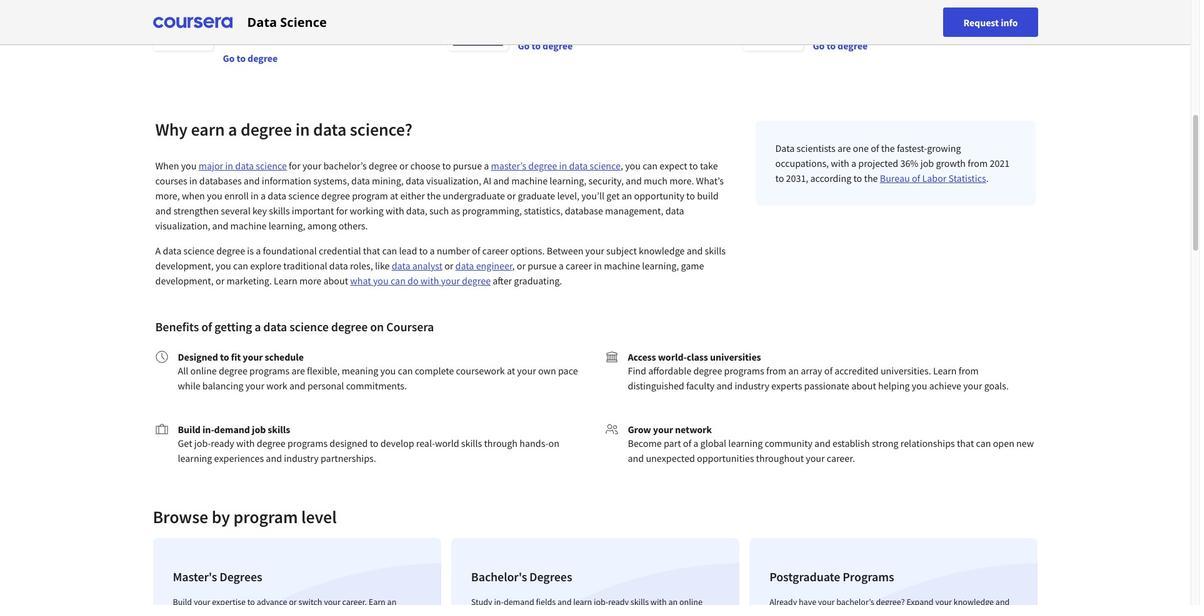 Task type: vqa. For each thing, say whether or not it's contained in the screenshot.
3rd 'Credit offered' from right
no



Task type: locate. For each thing, give the bounding box(es) containing it.
programs
[[249, 364, 290, 377], [724, 364, 764, 377], [288, 437, 328, 449]]

request info
[[964, 16, 1018, 28]]

1 development, from the top
[[155, 259, 214, 272]]

0 vertical spatial job
[[921, 157, 934, 169]]

1 vertical spatial learn
[[933, 364, 957, 377]]

subject
[[606, 244, 637, 257]]

to left build
[[686, 189, 695, 202]]

at
[[390, 189, 398, 202], [507, 364, 515, 377]]

0 vertical spatial an
[[622, 189, 632, 202]]

to left develop
[[370, 437, 378, 449]]

of right one
[[871, 142, 879, 154]]

1 horizontal spatial program
[[352, 189, 388, 202]]

online
[[190, 364, 217, 377]]

0 vertical spatial that
[[363, 244, 380, 257]]

at right coursework
[[507, 364, 515, 377]]

1 horizontal spatial for
[[336, 204, 348, 217]]

request
[[964, 16, 999, 28]]

growing
[[927, 142, 961, 154]]

of inside grow your network become part of a global learning community and establish strong relationships that can open new and unexpected opportunities throughout your career.
[[683, 437, 691, 449]]

2 development, from the top
[[155, 274, 214, 287]]

about down accredited
[[852, 379, 876, 392]]

0 vertical spatial development,
[[155, 259, 214, 272]]

1 world from the left
[[372, 16, 394, 28]]

skills inside , you can expect to take courses in databases and information systems, data mining, data visualization, ai and machine learning, security, and much more. what's more, when you enroll in a data science degree program at either the undergraduate or graduate level, you'll get an opportunity to build and strengthen several key skills important for working with data, such as programming, statistics, database management, data visualization, and machine learning, among others.
[[269, 204, 290, 217]]

management,
[[605, 204, 664, 217]]

1 horizontal spatial go
[[518, 39, 530, 52]]

why earn a degree in data science?
[[155, 118, 412, 141]]

or left marketing.
[[216, 274, 225, 287]]

your left work
[[245, 379, 264, 392]]

0 vertical spatial at
[[390, 189, 398, 202]]

0 horizontal spatial career
[[482, 244, 509, 257]]

from inside the data scientists are one of the fastest-growing occupations, with a projected 36% job growth from 2021 to 2031, according to the
[[968, 157, 988, 169]]

,
[[621, 159, 623, 172], [512, 259, 515, 272]]

1 vertical spatial career
[[566, 259, 592, 272]]

2 horizontal spatial go to degree
[[813, 39, 868, 52]]

1 horizontal spatial career
[[566, 259, 592, 272]]

0 vertical spatial career
[[482, 244, 509, 257]]

2 degrees from the left
[[530, 569, 572, 584]]

an inside , you can expect to take courses in databases and information systems, data mining, data visualization, ai and machine learning, security, and much more. what's more, when you enroll in a data science degree program at either the undergraduate or graduate level, you'll get an opportunity to build and strengthen several key skills important for working with data, such as programming, statistics, database management, data visualization, and machine learning, among others.
[[622, 189, 632, 202]]

through
[[484, 437, 518, 449]]

community
[[765, 437, 813, 449]]

, for master's degree in data science
[[621, 159, 623, 172]]

36%
[[900, 157, 919, 169]]

can inside grow your network become part of a global learning community and establish strong relationships that can open new and unexpected opportunities throughout your career.
[[976, 437, 991, 449]]

0 vertical spatial learning,
[[550, 174, 586, 187]]

2023)
[[299, 29, 319, 40]]

when
[[155, 159, 179, 172]]

your left goals.
[[963, 379, 982, 392]]

0 vertical spatial on
[[370, 319, 384, 334]]

build
[[697, 189, 719, 202]]

job
[[921, 157, 934, 169], [252, 423, 266, 436]]

1 vertical spatial on
[[549, 437, 559, 449]]

fastest-
[[897, 142, 927, 154]]

degrees right the bachelor's
[[530, 569, 572, 584]]

0 vertical spatial learn
[[274, 274, 297, 287]]

for
[[289, 159, 301, 172], [336, 204, 348, 217]]

go to degree for illinois tech 'image'
[[813, 39, 868, 52]]

university of leeds image
[[153, 0, 213, 51]]

, up security,
[[621, 159, 623, 172]]

1 vertical spatial development,
[[155, 274, 214, 287]]

more.
[[670, 174, 694, 187]]

1 horizontal spatial degrees
[[530, 569, 572, 584]]

program up working
[[352, 189, 388, 202]]

1 horizontal spatial visualization,
[[426, 174, 481, 187]]

list
[[148, 533, 1043, 605]]

to right choose
[[442, 159, 451, 172]]

industry down "universities"
[[735, 379, 769, 392]]

for up others.
[[336, 204, 348, 217]]

degree inside , you can expect to take courses in databases and information systems, data mining, data visualization, ai and machine learning, security, and much more. what's more, when you enroll in a data science degree program at either the undergraduate or graduate level, you'll get an opportunity to build and strengthen several key skills important for working with data, such as programming, statistics, database management, data visualization, and machine learning, among others.
[[321, 189, 350, 202]]

1 vertical spatial that
[[957, 437, 974, 449]]

go for university of pittsburgh image
[[518, 39, 530, 52]]

an inside access world-class universities find affordable degree programs from an array of accredited universities. learn from distinguished faculty and industry experts passionate about helping you achieve your goals.
[[788, 364, 799, 377]]

programming,
[[462, 204, 522, 217]]

2 horizontal spatial go
[[813, 39, 825, 52]]

pursue
[[453, 159, 482, 172], [528, 259, 557, 272]]

and left much
[[626, 174, 642, 187]]

an right get
[[622, 189, 632, 202]]

class
[[687, 351, 708, 363]]

earn
[[191, 118, 225, 141]]

1 vertical spatial industry
[[284, 452, 319, 464]]

a right earn
[[228, 118, 237, 141]]

1 horizontal spatial that
[[957, 437, 974, 449]]

bureau
[[880, 172, 910, 184]]

programs inside designed to fit your schedule all online degree programs are flexible, meaning you can complete coursework at your own pace while balancing your work and personal commitments.
[[249, 364, 290, 377]]

science?
[[350, 118, 412, 141]]

1 vertical spatial learning,
[[269, 219, 305, 232]]

among
[[307, 219, 337, 232]]

1 vertical spatial job
[[252, 423, 266, 436]]

you'll
[[581, 189, 605, 202]]

1 horizontal spatial industry
[[735, 379, 769, 392]]

1 vertical spatial at
[[507, 364, 515, 377]]

0 horizontal spatial job
[[252, 423, 266, 436]]

1 horizontal spatial an
[[788, 364, 799, 377]]

growth
[[936, 157, 966, 169]]

the up the projected at the top right
[[881, 142, 895, 154]]

in down database
[[594, 259, 602, 272]]

benefits
[[155, 319, 199, 334]]

0 horizontal spatial machine
[[230, 219, 267, 232]]

are inside the data scientists are one of the fastest-growing occupations, with a projected 36% job growth from 2021 to 2031, according to the
[[838, 142, 851, 154]]

learning, down knowledge
[[642, 259, 679, 272]]

data down information
[[268, 189, 286, 202]]

databases
[[199, 174, 242, 187]]

information
[[262, 174, 311, 187]]

0 vertical spatial for
[[289, 159, 301, 172]]

2 vertical spatial learning,
[[642, 259, 679, 272]]

on right through
[[549, 437, 559, 449]]

according
[[810, 172, 852, 184]]

go right university of pittsburgh image
[[518, 39, 530, 52]]

data up the databases
[[235, 159, 254, 172]]

or
[[399, 159, 408, 172], [507, 189, 516, 202], [445, 259, 453, 272], [517, 259, 526, 272], [216, 274, 225, 287]]

1 horizontal spatial data
[[775, 142, 795, 154]]

the up "such"
[[427, 189, 441, 202]]

program right by
[[233, 506, 298, 528]]

to inside designed to fit your schedule all online degree programs are flexible, meaning you can complete coursework at your own pace while balancing your work and personal commitments.
[[220, 351, 229, 363]]

1 horizontal spatial about
[[852, 379, 876, 392]]

explore
[[250, 259, 281, 272]]

career inside a data science degree is a foundational credential that can lead to a number of career options. between your subject knowledge and skills development, you can explore traditional data roles, like
[[482, 244, 509, 257]]

and inside build in-demand job skills get job-ready with degree programs designed to develop real-world skills through hands-on learning experiences and industry partnerships.
[[266, 452, 282, 464]]

1 vertical spatial visualization,
[[155, 219, 210, 232]]

that up roles,
[[363, 244, 380, 257]]

1 horizontal spatial job
[[921, 157, 934, 169]]

learning, inside , or pursue a career in machine learning, game development, or marketing. learn more about
[[642, 259, 679, 272]]

go down university
[[223, 52, 235, 64]]

1 vertical spatial machine
[[230, 219, 267, 232]]

0 vertical spatial machine
[[511, 174, 548, 187]]

analyst
[[412, 259, 443, 272]]

0 vertical spatial program
[[352, 189, 388, 202]]

in up key
[[251, 189, 259, 202]]

can up marketing.
[[233, 259, 248, 272]]

0 vertical spatial about
[[323, 274, 348, 287]]

you down like
[[373, 274, 389, 287]]

grow your network become part of a global learning community and establish strong relationships that can open new and unexpected opportunities throughout your career.
[[628, 423, 1034, 464]]

skills right key
[[269, 204, 290, 217]]

is
[[247, 244, 254, 257]]

master's
[[173, 569, 217, 584]]

access world-class universities find affordable degree programs from an array of accredited universities. learn from distinguished faculty and industry experts passionate about helping you achieve your goals.
[[628, 351, 1009, 392]]

1 vertical spatial about
[[852, 379, 876, 392]]

a up key
[[261, 189, 266, 202]]

an
[[622, 189, 632, 202], [788, 364, 799, 377]]

0 horizontal spatial learning
[[178, 452, 212, 464]]

1 vertical spatial program
[[233, 506, 298, 528]]

labor
[[922, 172, 947, 184]]

build in-demand job skills get job-ready with degree programs designed to develop real-world skills through hands-on learning experiences and industry partnerships.
[[178, 423, 559, 464]]

job right demand
[[252, 423, 266, 436]]

for inside , you can expect to take courses in databases and information systems, data mining, data visualization, ai and machine learning, security, and much more. what's more, when you enroll in a data science degree program at either the undergraduate or graduate level, you'll get an opportunity to build and strengthen several key skills important for working with data, such as programming, statistics, database management, data visualization, and machine learning, among others.
[[336, 204, 348, 217]]

to left 2031,
[[775, 172, 784, 184]]

in up information
[[295, 118, 310, 141]]

1 horizontal spatial machine
[[511, 174, 548, 187]]

that
[[363, 244, 380, 257], [957, 437, 974, 449]]

with up 'experiences'
[[236, 437, 255, 449]]

0 horizontal spatial at
[[390, 189, 398, 202]]

science down strengthen
[[183, 244, 214, 257]]

can inside , you can expect to take courses in databases and information systems, data mining, data visualization, ai and machine learning, security, and much more. what's more, when you enroll in a data science degree program at either the undergraduate or graduate level, you'll get an opportunity to build and strengthen several key skills important for working with data, such as programming, statistics, database management, data visualization, and machine learning, among others.
[[643, 159, 658, 172]]

science inside , you can expect to take courses in databases and information systems, data mining, data visualization, ai and machine learning, security, and much more. what's more, when you enroll in a data science degree program at either the undergraduate or graduate level, you'll get an opportunity to build and strengthen several key skills important for working with data, such as programming, statistics, database management, data visualization, and machine learning, among others.
[[288, 189, 319, 202]]

and right faculty
[[717, 379, 733, 392]]

machine up graduate
[[511, 174, 548, 187]]

a
[[155, 244, 161, 257]]

to right lead
[[419, 244, 428, 257]]

global
[[700, 437, 726, 449]]

learning inside grow your network become part of a global learning community and establish strong relationships that can open new and unexpected opportunities throughout your career.
[[728, 437, 763, 449]]

you up commitments.
[[380, 364, 396, 377]]

machine inside , or pursue a career in machine learning, game development, or marketing. learn more about
[[604, 259, 640, 272]]

an up experts
[[788, 364, 799, 377]]

1 horizontal spatial pursue
[[528, 259, 557, 272]]

enroll
[[224, 189, 249, 202]]

career
[[482, 244, 509, 257], [566, 259, 592, 272]]

learn
[[274, 274, 297, 287], [933, 364, 957, 377]]

1 horizontal spatial on
[[549, 437, 559, 449]]

0 vertical spatial data
[[247, 13, 277, 30]]

visualization, down strengthen
[[155, 219, 210, 232]]

1 horizontal spatial learning,
[[550, 174, 586, 187]]

science
[[256, 159, 287, 172], [590, 159, 621, 172], [288, 189, 319, 202], [183, 244, 214, 257], [290, 319, 329, 334]]

or up programming,
[[507, 189, 516, 202]]

1 vertical spatial learning
[[178, 452, 212, 464]]

the inside , you can expect to take courses in databases and information systems, data mining, data visualization, ai and machine learning, security, and much more. what's more, when you enroll in a data science degree program at either the undergraduate or graduate level, you'll get an opportunity to build and strengthen several key skills important for working with data, such as programming, statistics, database management, data visualization, and machine learning, among others.
[[427, 189, 441, 202]]

to right university of pittsburgh image
[[532, 39, 541, 52]]

bachelor's degrees link
[[451, 538, 740, 605]]

to left fit
[[220, 351, 229, 363]]

0 horizontal spatial degrees
[[220, 569, 262, 584]]

0 vertical spatial industry
[[735, 379, 769, 392]]

pursue inside , or pursue a career in machine learning, game development, or marketing. learn more about
[[528, 259, 557, 272]]

programs up work
[[249, 364, 290, 377]]

from for growing
[[968, 157, 988, 169]]

1 horizontal spatial go to degree link
[[743, 0, 1025, 53]]

what you can do with your degree after graduating.
[[350, 274, 562, 287]]

knowledge
[[639, 244, 685, 257]]

1 horizontal spatial ,
[[621, 159, 623, 172]]

degree
[[543, 39, 573, 52], [838, 39, 868, 52], [248, 52, 278, 64], [241, 118, 292, 141], [369, 159, 397, 172], [528, 159, 557, 172], [321, 189, 350, 202], [216, 244, 245, 257], [462, 274, 491, 287], [331, 319, 368, 334], [219, 364, 247, 377], [693, 364, 722, 377], [257, 437, 286, 449]]

foundational
[[263, 244, 317, 257]]

0 horizontal spatial industry
[[284, 452, 319, 464]]

you up marketing.
[[216, 259, 231, 272]]

get
[[178, 437, 192, 449]]

schedule
[[265, 351, 304, 363]]

data for data scientists are one of the fastest-growing occupations, with a projected 36% job growth from 2021 to 2031, according to the
[[775, 142, 795, 154]]

strengthen
[[173, 204, 219, 217]]

degrees right master's
[[220, 569, 262, 584]]

0 horizontal spatial world
[[372, 16, 394, 28]]

pace
[[558, 364, 578, 377]]

getting
[[214, 319, 252, 334]]

1 horizontal spatial go to degree
[[518, 39, 573, 52]]

more,
[[155, 189, 180, 202]]

0 horizontal spatial about
[[323, 274, 348, 287]]

of up passionate
[[824, 364, 833, 377]]

0 vertical spatial are
[[838, 142, 851, 154]]

can inside designed to fit your schedule all online degree programs are flexible, meaning you can complete coursework at your own pace while balancing your work and personal commitments.
[[398, 364, 413, 377]]

such
[[429, 204, 449, 217]]

or down "options."
[[517, 259, 526, 272]]

, for data engineer
[[512, 259, 515, 272]]

on
[[370, 319, 384, 334], [549, 437, 559, 449]]

1 vertical spatial for
[[336, 204, 348, 217]]

systems,
[[313, 174, 349, 187]]

0 horizontal spatial learn
[[274, 274, 297, 287]]

pursue up undergraduate
[[453, 159, 482, 172]]

a down between
[[559, 259, 564, 272]]

and down become
[[628, 452, 644, 464]]

build
[[178, 423, 201, 436]]

0 horizontal spatial are
[[292, 364, 305, 377]]

1 vertical spatial are
[[292, 364, 305, 377]]

experts
[[771, 379, 802, 392]]

0 horizontal spatial data
[[247, 13, 277, 30]]

0 vertical spatial learning
[[728, 437, 763, 449]]

with left data,
[[386, 204, 404, 217]]

skills inside a data science degree is a foundational credential that can lead to a number of career options. between your subject knowledge and skills development, you can explore traditional data roles, like
[[705, 244, 726, 257]]

you down the databases
[[207, 189, 222, 202]]

what you can do with your degree link
[[350, 274, 491, 287]]

0 horizontal spatial that
[[363, 244, 380, 257]]

1 degrees from the left
[[220, 569, 262, 584]]

2 vertical spatial machine
[[604, 259, 640, 272]]

1 horizontal spatial learning
[[728, 437, 763, 449]]

or inside , you can expect to take courses in databases and information systems, data mining, data visualization, ai and machine learning, security, and much more. what's more, when you enroll in a data science degree program at either the undergraduate or graduate level, you'll get an opportunity to build and strengthen several key skills important for working with data, such as programming, statistics, database management, data visualization, and machine learning, among others.
[[507, 189, 516, 202]]

0 vertical spatial ,
[[621, 159, 623, 172]]

2 horizontal spatial learning,
[[642, 259, 679, 272]]

0 vertical spatial pursue
[[453, 159, 482, 172]]

2 horizontal spatial machine
[[604, 259, 640, 272]]

your left subject
[[585, 244, 604, 257]]

with up according at the top of page
[[831, 157, 849, 169]]

career.
[[827, 452, 855, 464]]

ranked
[[223, 16, 250, 28]]

, you can expect to take courses in databases and information systems, data mining, data visualization, ai and machine learning, security, and much more. what's more, when you enroll in a data science degree program at either the undergraduate or graduate level, you'll get an opportunity to build and strengthen several key skills important for working with data, such as programming, statistics, database management, data visualization, and machine learning, among others.
[[155, 159, 724, 232]]

that inside a data science degree is a foundational credential that can lead to a number of career options. between your subject knowledge and skills development, you can explore traditional data roles, like
[[363, 244, 380, 257]]

1 vertical spatial pursue
[[528, 259, 557, 272]]

master's degrees link
[[153, 538, 441, 605]]

0 horizontal spatial an
[[622, 189, 632, 202]]

one
[[853, 142, 869, 154]]

options.
[[511, 244, 545, 257]]

1 vertical spatial an
[[788, 364, 799, 377]]

1 vertical spatial ,
[[512, 259, 515, 272]]

1 go to degree link from the left
[[448, 0, 730, 53]]

data inside the data scientists are one of the fastest-growing occupations, with a projected 36% job growth from 2021 to 2031, according to the
[[775, 142, 795, 154]]

skills right world
[[461, 437, 482, 449]]

bureau of labor statistics link
[[880, 172, 986, 184]]

in-
[[203, 423, 214, 436]]

undergraduate
[[443, 189, 505, 202]]

1 horizontal spatial learn
[[933, 364, 957, 377]]

0 vertical spatial visualization,
[[426, 174, 481, 187]]

machine
[[511, 174, 548, 187], [230, 219, 267, 232], [604, 259, 640, 272]]

find
[[628, 364, 646, 377]]

designed
[[330, 437, 368, 449]]

learn up 'achieve'
[[933, 364, 957, 377]]

visualization, up undergraduate
[[426, 174, 481, 187]]

0 horizontal spatial ,
[[512, 259, 515, 272]]

1 horizontal spatial at
[[507, 364, 515, 377]]

science inside a data science degree is a foundational credential that can lead to a number of career options. between your subject knowledge and skills development, you can explore traditional data roles, like
[[183, 244, 214, 257]]

job-
[[194, 437, 211, 449]]

, inside , or pursue a career in machine learning, game development, or marketing. learn more about
[[512, 259, 515, 272]]

from up 'achieve'
[[959, 364, 979, 377]]

you down universities.
[[912, 379, 927, 392]]

that right relationships
[[957, 437, 974, 449]]

development,
[[155, 259, 214, 272], [155, 274, 214, 287]]

and right ai
[[493, 174, 509, 187]]

your down the data analyst or data engineer
[[441, 274, 460, 287]]

world left (qs
[[372, 16, 394, 28]]

1 horizontal spatial world
[[410, 16, 432, 28]]

at down mining,
[[390, 189, 398, 202]]

, inside , you can expect to take courses in databases and information systems, data mining, data visualization, ai and machine learning, security, and much more. what's more, when you enroll in a data science degree program at either the undergraduate or graduate level, you'll get an opportunity to build and strengthen several key skills important for working with data, such as programming, statistics, database management, data visualization, and machine learning, among others.
[[621, 159, 623, 172]]

0 horizontal spatial go to degree link
[[448, 0, 730, 53]]

bachelor's
[[471, 569, 527, 584]]

1 vertical spatial data
[[775, 142, 795, 154]]

degrees
[[220, 569, 262, 584], [530, 569, 572, 584]]

and up the career.
[[815, 437, 831, 449]]

1 horizontal spatial are
[[838, 142, 851, 154]]

go right illinois tech 'image'
[[813, 39, 825, 52]]

rankings,
[[261, 29, 297, 40]]

skills right knowledge
[[705, 244, 726, 257]]

occupations,
[[775, 157, 829, 169]]

on inside build in-demand job skills get job-ready with degree programs designed to develop real-world skills through hands-on learning experiences and industry partnerships.
[[549, 437, 559, 449]]

and inside designed to fit your schedule all online degree programs are flexible, meaning you can complete coursework at your own pace while balancing your work and personal commitments.
[[289, 379, 305, 392]]

job inside the data scientists are one of the fastest-growing occupations, with a projected 36% job growth from 2021 to 2031, according to the
[[921, 157, 934, 169]]

data down lead
[[392, 259, 410, 272]]

career up engineer
[[482, 244, 509, 257]]

your up part
[[653, 423, 673, 436]]



Task type: describe. For each thing, give the bounding box(es) containing it.
data up either
[[406, 174, 424, 187]]

in inside , or pursue a career in machine learning, game development, or marketing. learn more about
[[594, 259, 602, 272]]

degree inside build in-demand job skills get job-ready with degree programs designed to develop real-world skills through hands-on learning experiences and industry partnerships.
[[257, 437, 286, 449]]

program inside , you can expect to take courses in databases and information systems, data mining, data visualization, ai and machine learning, security, and much more. what's more, when you enroll in a data science degree program at either the undergraduate or graduate level, you'll get an opportunity to build and strengthen several key skills important for working with data, such as programming, statistics, database management, data visualization, and machine learning, among others.
[[352, 189, 388, 202]]

2031,
[[786, 172, 808, 184]]

to inside build in-demand job skills get job-ready with degree programs designed to develop real-world skills through hands-on learning experiences and industry partnerships.
[[370, 437, 378, 449]]

industry inside access world-class universities find affordable degree programs from an array of accredited universities. learn from distinguished faculty and industry experts passionate about helping you achieve your goals.
[[735, 379, 769, 392]]

skills down work
[[268, 423, 290, 436]]

of left 'getting' on the bottom of page
[[201, 319, 212, 334]]

data for data science
[[247, 13, 277, 30]]

science up information
[[256, 159, 287, 172]]

opportunity
[[634, 189, 684, 202]]

number
[[437, 244, 470, 257]]

personal
[[307, 379, 344, 392]]

statistics,
[[524, 204, 563, 217]]

2 world from the left
[[410, 16, 432, 28]]

to down the projected at the top right
[[854, 172, 862, 184]]

to left take
[[689, 159, 698, 172]]

lead
[[399, 244, 417, 257]]

world-
[[658, 351, 687, 363]]

, or pursue a career in machine learning, game development, or marketing. learn more about
[[155, 259, 704, 287]]

illinois tech image
[[743, 0, 803, 51]]

the left (qs
[[358, 16, 370, 28]]

a up ai
[[484, 159, 489, 172]]

network
[[675, 423, 712, 436]]

data down "bachelor's"
[[351, 174, 370, 187]]

master's degree in data science link
[[491, 159, 621, 172]]

scientists
[[797, 142, 836, 154]]

universities
[[710, 351, 761, 363]]

designed
[[178, 351, 218, 363]]

development, inside a data science degree is a foundational credential that can lead to a number of career options. between your subject knowledge and skills development, you can explore traditional data roles, like
[[155, 259, 214, 272]]

data right a
[[163, 244, 181, 257]]

get
[[607, 189, 620, 202]]

0 horizontal spatial go
[[223, 52, 235, 64]]

demand
[[214, 423, 250, 436]]

master's degrees
[[173, 569, 262, 584]]

university of pittsburgh image
[[448, 0, 508, 51]]

with inside build in-demand job skills get job-ready with degree programs designed to develop real-world skills through hands-on learning experiences and industry partnerships.
[[236, 437, 255, 449]]

in up the databases
[[225, 159, 233, 172]]

of down '36%'
[[912, 172, 920, 184]]

0 horizontal spatial for
[[289, 159, 301, 172]]

100
[[290, 16, 303, 28]]

when
[[182, 189, 205, 202]]

you inside access world-class universities find affordable degree programs from an array of accredited universities. learn from distinguished faculty and industry experts passionate about helping you achieve your goals.
[[912, 379, 927, 392]]

in up level,
[[559, 159, 567, 172]]

ranked in the top 100 universities in the world (qs world university rankings, 2023)
[[223, 16, 432, 40]]

data analyst or data engineer
[[392, 259, 512, 272]]

about inside access world-class universities find affordable degree programs from an array of accredited universities. learn from distinguished faculty and industry experts passionate about helping you achieve your goals.
[[852, 379, 876, 392]]

university
[[223, 29, 260, 40]]

to right illinois tech 'image'
[[827, 39, 836, 52]]

request info button
[[944, 8, 1038, 37]]

a inside the data scientists are one of the fastest-growing occupations, with a projected 36% job growth from 2021 to 2031, according to the
[[851, 157, 856, 169]]

list containing master's degrees
[[148, 533, 1043, 605]]

what
[[350, 274, 371, 287]]

degree inside designed to fit your schedule all online degree programs are flexible, meaning you can complete coursework at your own pace while balancing your work and personal commitments.
[[219, 364, 247, 377]]

benefits of getting a data science degree on coursera
[[155, 319, 434, 334]]

your inside a data science degree is a foundational credential that can lead to a number of career options. between your subject knowledge and skills development, you can explore traditional data roles, like
[[585, 244, 604, 257]]

opportunities
[[697, 452, 754, 464]]

a inside grow your network become part of a global learning community and establish strong relationships that can open new and unexpected opportunities throughout your career.
[[693, 437, 698, 449]]

data,
[[406, 204, 427, 217]]

expect
[[660, 159, 687, 172]]

in right universities
[[350, 16, 356, 28]]

postgraduate programs
[[770, 569, 894, 584]]

why
[[155, 118, 188, 141]]

take
[[700, 159, 718, 172]]

development, inside , or pursue a career in machine learning, game development, or marketing. learn more about
[[155, 274, 214, 287]]

that inside grow your network become part of a global learning community and establish strong relationships that can open new and unexpected opportunities throughout your career.
[[957, 437, 974, 449]]

browse by program level
[[153, 506, 337, 528]]

graduating.
[[514, 274, 562, 287]]

0 horizontal spatial go to degree
[[223, 52, 278, 64]]

choose
[[410, 159, 440, 172]]

passionate
[[804, 379, 850, 392]]

marketing.
[[227, 274, 272, 287]]

and down major in data science link
[[244, 174, 260, 187]]

go to degree for university of pittsburgh image
[[518, 39, 573, 52]]

about inside , or pursue a career in machine learning, game development, or marketing. learn more about
[[323, 274, 348, 287]]

strong
[[872, 437, 899, 449]]

with down analyst
[[421, 274, 439, 287]]

major
[[199, 159, 223, 172]]

more
[[299, 274, 321, 287]]

important
[[292, 204, 334, 217]]

data up schedule
[[263, 319, 287, 334]]

degrees for master's degrees
[[220, 569, 262, 584]]

coursera
[[386, 319, 434, 334]]

do
[[408, 274, 419, 287]]

job inside build in-demand job skills get job-ready with degree programs designed to develop real-world skills through hands-on learning experiences and industry partnerships.
[[252, 423, 266, 436]]

and inside a data science degree is a foundational credential that can lead to a number of career options. between your subject knowledge and skills development, you can explore traditional data roles, like
[[687, 244, 703, 257]]

work
[[266, 379, 287, 392]]

or left choose
[[399, 159, 408, 172]]

industry inside build in-demand job skills get job-ready with degree programs designed to develop real-world skills through hands-on learning experiences and industry partnerships.
[[284, 452, 319, 464]]

a data science degree is a foundational credential that can lead to a number of career options. between your subject knowledge and skills development, you can explore traditional data roles, like
[[155, 244, 726, 272]]

balancing
[[202, 379, 243, 392]]

you right "when"
[[181, 159, 197, 172]]

the left top at the left of the page
[[261, 16, 273, 28]]

in up 'when'
[[189, 174, 197, 187]]

browse
[[153, 506, 208, 528]]

and down more,
[[155, 204, 171, 217]]

level,
[[557, 189, 579, 202]]

with inside the data scientists are one of the fastest-growing occupations, with a projected 36% job growth from 2021 to 2031, according to the
[[831, 157, 849, 169]]

at inside , you can expect to take courses in databases and information systems, data mining, data visualization, ai and machine learning, security, and much more. what's more, when you enroll in a data science degree program at either the undergraduate or graduate level, you'll get an opportunity to build and strengthen several key skills important for working with data, such as programming, statistics, database management, data visualization, and machine learning, among others.
[[390, 189, 398, 202]]

0 horizontal spatial on
[[370, 319, 384, 334]]

you inside a data science degree is a foundational credential that can lead to a number of career options. between your subject knowledge and skills development, you can explore traditional data roles, like
[[216, 259, 231, 272]]

real-
[[416, 437, 435, 449]]

your left own in the left bottom of the page
[[517, 364, 536, 377]]

can left do
[[391, 274, 406, 287]]

roles,
[[350, 259, 373, 272]]

coursera image
[[153, 12, 232, 32]]

array
[[801, 364, 822, 377]]

0 horizontal spatial learning,
[[269, 219, 305, 232]]

degree inside access world-class universities find affordable degree programs from an array of accredited universities. learn from distinguished faculty and industry experts passionate about helping you achieve your goals.
[[693, 364, 722, 377]]

designed to fit your schedule all online degree programs are flexible, meaning you can complete coursework at your own pace while balancing your work and personal commitments.
[[178, 351, 578, 392]]

are inside designed to fit your schedule all online degree programs are flexible, meaning you can complete coursework at your own pace while balancing your work and personal commitments.
[[292, 364, 305, 377]]

data up what you can do with your degree after graduating.
[[455, 259, 474, 272]]

a inside , or pursue a career in machine learning, game development, or marketing. learn more about
[[559, 259, 564, 272]]

career inside , or pursue a career in machine learning, game development, or marketing. learn more about
[[566, 259, 592, 272]]

master's
[[491, 159, 526, 172]]

level
[[301, 506, 337, 528]]

partnerships.
[[321, 452, 376, 464]]

fit
[[231, 351, 241, 363]]

learning inside build in-demand job skills get job-ready with degree programs designed to develop real-world skills through hands-on learning experiences and industry partnerships.
[[178, 452, 212, 464]]

top
[[275, 16, 288, 28]]

0 horizontal spatial pursue
[[453, 159, 482, 172]]

you up the "opportunity" at the right of the page
[[625, 159, 641, 172]]

game
[[681, 259, 704, 272]]

can up like
[[382, 244, 397, 257]]

0 horizontal spatial visualization,
[[155, 219, 210, 232]]

develop
[[380, 437, 414, 449]]

you inside designed to fit your schedule all online degree programs are flexible, meaning you can complete coursework at your own pace while balancing your work and personal commitments.
[[380, 364, 396, 377]]

programs inside access world-class universities find affordable degree programs from an array of accredited universities. learn from distinguished faculty and industry experts passionate about helping you achieve your goals.
[[724, 364, 764, 377]]

science
[[280, 13, 327, 30]]

from for programs
[[959, 364, 979, 377]]

and inside access world-class universities find affordable degree programs from an array of accredited universities. learn from distinguished faculty and industry experts passionate about helping you achieve your goals.
[[717, 379, 733, 392]]

statistics
[[949, 172, 986, 184]]

programs inside build in-demand job skills get job-ready with degree programs designed to develop real-world skills through hands-on learning experiences and industry partnerships.
[[288, 437, 328, 449]]

become
[[628, 437, 662, 449]]

data scientists are one of the fastest-growing occupations, with a projected 36% job growth from 2021 to 2031, according to the
[[775, 142, 1010, 184]]

degrees for bachelor's degrees
[[530, 569, 572, 584]]

2021
[[990, 157, 1010, 169]]

degree inside a data science degree is a foundational credential that can lead to a number of career options. between your subject knowledge and skills development, you can explore traditional data roles, like
[[216, 244, 245, 257]]

of inside the data scientists are one of the fastest-growing occupations, with a projected 36% job growth from 2021 to 2031, according to the
[[871, 142, 879, 154]]

faculty
[[686, 379, 715, 392]]

learn inside , or pursue a career in machine learning, game development, or marketing. learn more about
[[274, 274, 297, 287]]

a up analyst
[[430, 244, 435, 257]]

open
[[993, 437, 1014, 449]]

data up level,
[[569, 159, 588, 172]]

0 horizontal spatial program
[[233, 506, 298, 528]]

access
[[628, 351, 656, 363]]

universities.
[[881, 364, 931, 377]]

.
[[986, 172, 989, 184]]

your right fit
[[243, 351, 263, 363]]

ready
[[211, 437, 234, 449]]

either
[[400, 189, 425, 202]]

data down the "opportunity" at the right of the page
[[666, 204, 684, 217]]

a right is
[[256, 244, 261, 257]]

or down the number
[[445, 259, 453, 272]]

commitments.
[[346, 379, 407, 392]]

(qs
[[396, 16, 409, 28]]

to inside a data science degree is a foundational credential that can lead to a number of career options. between your subject knowledge and skills development, you can explore traditional data roles, like
[[419, 244, 428, 257]]

science up security,
[[590, 159, 621, 172]]

go for illinois tech 'image'
[[813, 39, 825, 52]]

what's
[[696, 174, 724, 187]]

your inside access world-class universities find affordable degree programs from an array of accredited universities. learn from distinguished faculty and industry experts passionate about helping you achieve your goals.
[[963, 379, 982, 392]]

learn inside access world-class universities find affordable degree programs from an array of accredited universities. learn from distinguished faculty and industry experts passionate about helping you achieve your goals.
[[933, 364, 957, 377]]

science up schedule
[[290, 319, 329, 334]]

to down university
[[237, 52, 246, 64]]

meaning
[[342, 364, 378, 377]]

flexible,
[[307, 364, 340, 377]]

at inside designed to fit your schedule all online degree programs are flexible, meaning you can complete coursework at your own pace while balancing your work and personal commitments.
[[507, 364, 515, 377]]

a right 'getting' on the bottom of page
[[255, 319, 261, 334]]

data down 'credential'
[[329, 259, 348, 272]]

your up the 'systems,' at the top left of page
[[303, 159, 321, 172]]

with inside , you can expect to take courses in databases and information systems, data mining, data visualization, ai and machine learning, security, and much more. what's more, when you enroll in a data science degree program at either the undergraduate or graduate level, you'll get an opportunity to build and strengthen several key skills important for working with data, such as programming, statistics, database management, data visualization, and machine learning, among others.
[[386, 204, 404, 217]]

of inside a data science degree is a foundational credential that can lead to a number of career options. between your subject knowledge and skills development, you can explore traditional data roles, like
[[472, 244, 480, 257]]

in right ranked
[[252, 16, 259, 28]]

major in data science link
[[199, 159, 287, 172]]

a inside , you can expect to take courses in databases and information systems, data mining, data visualization, ai and machine learning, security, and much more. what's more, when you enroll in a data science degree program at either the undergraduate or graduate level, you'll get an opportunity to build and strengthen several key skills important for working with data, such as programming, statistics, database management, data visualization, and machine learning, among others.
[[261, 189, 266, 202]]

2 go to degree link from the left
[[743, 0, 1025, 53]]

from up experts
[[766, 364, 786, 377]]

achieve
[[929, 379, 961, 392]]

the down the projected at the top right
[[864, 172, 878, 184]]

data up "bachelor's"
[[313, 118, 347, 141]]

of inside access world-class universities find affordable degree programs from an array of accredited universities. learn from distinguished faculty and industry experts passionate about helping you achieve your goals.
[[824, 364, 833, 377]]

own
[[538, 364, 556, 377]]

your left the career.
[[806, 452, 825, 464]]

postgraduate
[[770, 569, 840, 584]]

and down 'several'
[[212, 219, 228, 232]]



